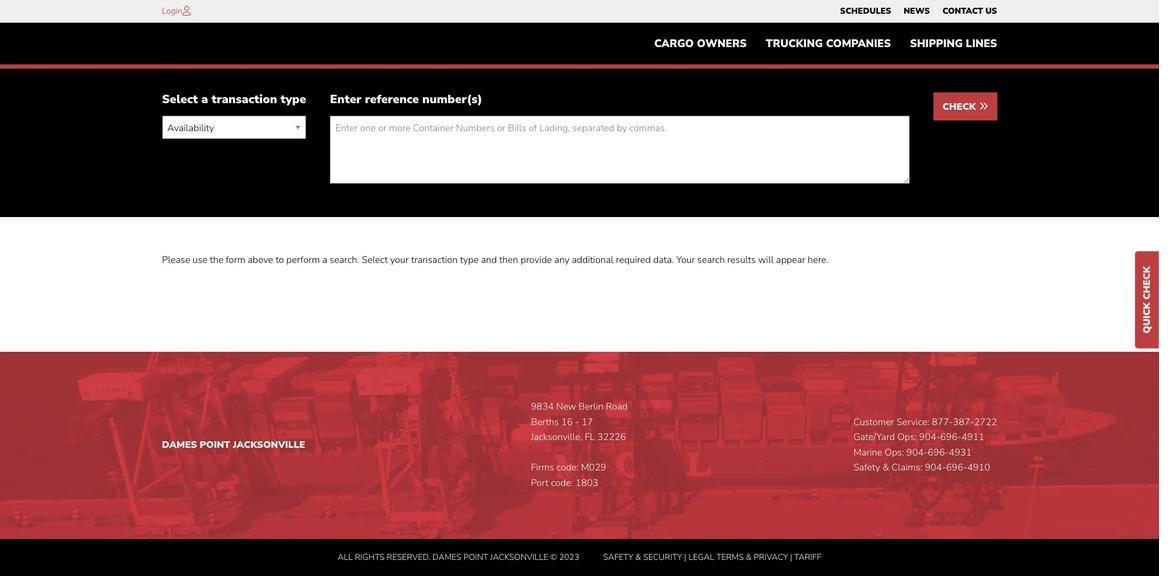 Task type: describe. For each thing, give the bounding box(es) containing it.
fl
[[585, 431, 595, 444]]

check inside button
[[943, 100, 979, 114]]

2 vertical spatial 904-
[[925, 462, 946, 475]]

enter reference number(s)
[[330, 92, 483, 108]]

your
[[390, 254, 409, 267]]

shipping
[[910, 37, 963, 51]]

required
[[616, 254, 651, 267]]

0 horizontal spatial &
[[636, 552, 641, 563]]

above
[[248, 254, 273, 267]]

2 vertical spatial 696-
[[946, 462, 968, 475]]

trucking companies
[[766, 37, 891, 51]]

1 vertical spatial dames
[[433, 552, 462, 563]]

4911
[[962, 431, 985, 444]]

service:
[[897, 416, 930, 429]]

gate/yard
[[854, 431, 895, 444]]

cargo
[[654, 37, 694, 51]]

terms
[[717, 552, 744, 563]]

0 horizontal spatial transaction
[[212, 92, 277, 108]]

new
[[556, 400, 576, 414]]

legal
[[689, 552, 715, 563]]

all
[[338, 552, 353, 563]]

the
[[210, 254, 224, 267]]

here.
[[808, 254, 829, 267]]

please use the form above to perform a search. select your transaction type and then provide any additional required data. your search results will appear here. quick check
[[162, 254, 1154, 334]]

schedules link
[[840, 3, 892, 20]]

0 vertical spatial ops:
[[898, 431, 917, 444]]

16
[[562, 416, 573, 429]]

check button
[[934, 93, 997, 121]]

cargo owners
[[654, 37, 747, 51]]

rights
[[355, 552, 385, 563]]

0 horizontal spatial type
[[281, 92, 306, 108]]

1803
[[576, 477, 599, 490]]

then
[[499, 254, 518, 267]]

32226
[[598, 431, 626, 444]]

footer containing 9834 new berlin road
[[0, 352, 1160, 576]]

select inside please use the form above to perform a search. select your transaction type and then provide any additional required data. your search results will appear here. quick check
[[362, 254, 388, 267]]

appear
[[776, 254, 806, 267]]

customer service: 877-387-2722 gate/yard ops: 904-696-4911 marine ops: 904-696-4931 safety & claims: 904-696-4910
[[854, 416, 997, 475]]

0 horizontal spatial point
[[200, 439, 230, 452]]

form
[[226, 254, 245, 267]]

contact us
[[943, 5, 997, 17]]

perform
[[286, 254, 320, 267]]

search
[[698, 254, 725, 267]]

contact us link
[[943, 3, 997, 20]]

to
[[276, 254, 284, 267]]

owners
[[697, 37, 747, 51]]

legal terms & privacy link
[[689, 552, 788, 563]]

2 | from the left
[[790, 552, 793, 563]]

a inside please use the form above to perform a search. select your transaction type and then provide any additional required data. your search results will appear here. quick check
[[322, 254, 327, 267]]

shipping lines
[[910, 37, 997, 51]]

news
[[904, 5, 930, 17]]

quick check link
[[1136, 252, 1160, 349]]

0 horizontal spatial a
[[201, 92, 208, 108]]

provide
[[521, 254, 552, 267]]

data.
[[653, 254, 674, 267]]

jacksonville,
[[531, 431, 583, 444]]

schedules
[[840, 5, 892, 17]]

877-
[[932, 416, 953, 429]]

road
[[606, 400, 628, 414]]

0 horizontal spatial dames
[[162, 439, 197, 452]]

all rights reserved. dames point jacksonville © 2023
[[338, 552, 579, 563]]

dames point jacksonville
[[162, 439, 305, 452]]

quick
[[1141, 303, 1154, 334]]

1 | from the left
[[685, 552, 687, 563]]

us
[[986, 5, 997, 17]]

any
[[555, 254, 570, 267]]

2023
[[559, 552, 579, 563]]

tariff link
[[795, 552, 822, 563]]

check inside please use the form above to perform a search. select your transaction type and then provide any additional required data. your search results will appear here. quick check
[[1141, 267, 1154, 300]]

trucking
[[766, 37, 823, 51]]

1 vertical spatial 696-
[[928, 446, 949, 459]]

1 vertical spatial point
[[464, 552, 488, 563]]

additional
[[572, 254, 614, 267]]

results
[[728, 254, 756, 267]]

1 horizontal spatial jacksonville
[[490, 552, 548, 563]]

search.
[[330, 254, 359, 267]]



Task type: vqa. For each thing, say whether or not it's contained in the screenshot.
Enter in the left top of the page
yes



Task type: locate. For each thing, give the bounding box(es) containing it.
login link
[[162, 5, 182, 17]]

reference
[[365, 92, 419, 108]]

904- down the 877-
[[920, 431, 941, 444]]

0 horizontal spatial jacksonville
[[233, 439, 305, 452]]

and
[[481, 254, 497, 267]]

lines
[[966, 37, 997, 51]]

| left legal
[[685, 552, 687, 563]]

use
[[193, 254, 208, 267]]

1 vertical spatial a
[[322, 254, 327, 267]]

type left and
[[460, 254, 479, 267]]

security
[[643, 552, 682, 563]]

ops:
[[898, 431, 917, 444], [885, 446, 904, 459]]

port
[[531, 477, 549, 490]]

0 vertical spatial select
[[162, 92, 198, 108]]

0 vertical spatial jacksonville
[[233, 439, 305, 452]]

& left "claims:"
[[883, 462, 889, 475]]

0 vertical spatial type
[[281, 92, 306, 108]]

| left tariff
[[790, 552, 793, 563]]

387-
[[953, 416, 975, 429]]

berths
[[531, 416, 559, 429]]

trucking companies link
[[757, 32, 901, 56]]

0 horizontal spatial check
[[943, 100, 979, 114]]

select
[[162, 92, 198, 108], [362, 254, 388, 267]]

select a transaction type
[[162, 92, 306, 108]]

code: up 1803
[[557, 462, 579, 475]]

1 vertical spatial check
[[1141, 267, 1154, 300]]

claims:
[[892, 462, 923, 475]]

menu bar up shipping
[[834, 3, 1004, 20]]

1 vertical spatial safety
[[603, 552, 634, 563]]

1 horizontal spatial dames
[[433, 552, 462, 563]]

& inside the customer service: 877-387-2722 gate/yard ops: 904-696-4911 marine ops: 904-696-4931 safety & claims: 904-696-4910
[[883, 462, 889, 475]]

0 vertical spatial menu bar
[[834, 3, 1004, 20]]

cargo owners link
[[645, 32, 757, 56]]

4931
[[949, 446, 972, 459]]

1 horizontal spatial point
[[464, 552, 488, 563]]

17
[[582, 416, 593, 429]]

enter
[[330, 92, 362, 108]]

Enter reference number(s) text field
[[330, 116, 910, 184]]

©
[[551, 552, 557, 563]]

-
[[575, 416, 579, 429]]

9834 new berlin road berths 16 - 17 jacksonville, fl 32226
[[531, 400, 628, 444]]

0 vertical spatial point
[[200, 439, 230, 452]]

reserved.
[[387, 552, 431, 563]]

type left enter
[[281, 92, 306, 108]]

1 horizontal spatial type
[[460, 254, 479, 267]]

2722
[[975, 416, 997, 429]]

type inside please use the form above to perform a search. select your transaction type and then provide any additional required data. your search results will appear here. quick check
[[460, 254, 479, 267]]

berlin
[[579, 400, 604, 414]]

safety & security | legal terms & privacy | tariff
[[603, 552, 822, 563]]

1 vertical spatial menu bar
[[645, 32, 1007, 56]]

0 vertical spatial 904-
[[920, 431, 941, 444]]

will
[[758, 254, 774, 267]]

0 horizontal spatial select
[[162, 92, 198, 108]]

tariff
[[795, 552, 822, 563]]

|
[[685, 552, 687, 563], [790, 552, 793, 563]]

1 horizontal spatial select
[[362, 254, 388, 267]]

ops: up "claims:"
[[885, 446, 904, 459]]

& right terms
[[746, 552, 752, 563]]

1 horizontal spatial transaction
[[411, 254, 458, 267]]

login
[[162, 5, 182, 17]]

code: right port
[[551, 477, 573, 490]]

0 horizontal spatial |
[[685, 552, 687, 563]]

companies
[[826, 37, 891, 51]]

shipping lines link
[[901, 32, 1007, 56]]

2 horizontal spatial &
[[883, 462, 889, 475]]

menu bar containing cargo owners
[[645, 32, 1007, 56]]

safety left security
[[603, 552, 634, 563]]

0 vertical spatial dames
[[162, 439, 197, 452]]

menu bar
[[834, 3, 1004, 20], [645, 32, 1007, 56]]

footer
[[0, 352, 1160, 576]]

marine
[[854, 446, 883, 459]]

0 vertical spatial a
[[201, 92, 208, 108]]

transaction inside please use the form above to perform a search. select your transaction type and then provide any additional required data. your search results will appear here. quick check
[[411, 254, 458, 267]]

904-
[[920, 431, 941, 444], [907, 446, 928, 459], [925, 462, 946, 475]]

menu bar down schedules link
[[645, 32, 1007, 56]]

1 horizontal spatial |
[[790, 552, 793, 563]]

1 vertical spatial select
[[362, 254, 388, 267]]

privacy
[[754, 552, 788, 563]]

a
[[201, 92, 208, 108], [322, 254, 327, 267]]

& left security
[[636, 552, 641, 563]]

696-
[[941, 431, 962, 444], [928, 446, 949, 459], [946, 462, 968, 475]]

1 horizontal spatial &
[[746, 552, 752, 563]]

ops: down service:
[[898, 431, 917, 444]]

customer
[[854, 416, 895, 429]]

safety
[[854, 462, 881, 475], [603, 552, 634, 563]]

9834
[[531, 400, 554, 414]]

number(s)
[[423, 92, 483, 108]]

0 vertical spatial safety
[[854, 462, 881, 475]]

firms
[[531, 462, 554, 475]]

4910
[[968, 462, 991, 475]]

1 vertical spatial jacksonville
[[490, 552, 548, 563]]

904- right "claims:"
[[925, 462, 946, 475]]

angle double right image
[[979, 102, 989, 111]]

1 horizontal spatial safety
[[854, 462, 881, 475]]

dames
[[162, 439, 197, 452], [433, 552, 462, 563]]

0 horizontal spatial safety
[[603, 552, 634, 563]]

code:
[[557, 462, 579, 475], [551, 477, 573, 490]]

m029
[[581, 462, 607, 475]]

1 horizontal spatial check
[[1141, 267, 1154, 300]]

your
[[677, 254, 695, 267]]

0 vertical spatial code:
[[557, 462, 579, 475]]

1 vertical spatial code:
[[551, 477, 573, 490]]

user image
[[182, 6, 191, 16]]

1 horizontal spatial a
[[322, 254, 327, 267]]

&
[[883, 462, 889, 475], [636, 552, 641, 563], [746, 552, 752, 563]]

please
[[162, 254, 190, 267]]

1 vertical spatial 904-
[[907, 446, 928, 459]]

1 vertical spatial ops:
[[885, 446, 904, 459]]

safety & security link
[[603, 552, 682, 563]]

0 vertical spatial transaction
[[212, 92, 277, 108]]

1 vertical spatial type
[[460, 254, 479, 267]]

news link
[[904, 3, 930, 20]]

firms code:  m029 port code:  1803
[[531, 462, 607, 490]]

1 vertical spatial transaction
[[411, 254, 458, 267]]

safety inside the customer service: 877-387-2722 gate/yard ops: 904-696-4911 marine ops: 904-696-4931 safety & claims: 904-696-4910
[[854, 462, 881, 475]]

point
[[200, 439, 230, 452], [464, 552, 488, 563]]

0 vertical spatial check
[[943, 100, 979, 114]]

904- up "claims:"
[[907, 446, 928, 459]]

contact
[[943, 5, 983, 17]]

0 vertical spatial 696-
[[941, 431, 962, 444]]

menu bar containing schedules
[[834, 3, 1004, 20]]

safety down marine
[[854, 462, 881, 475]]



